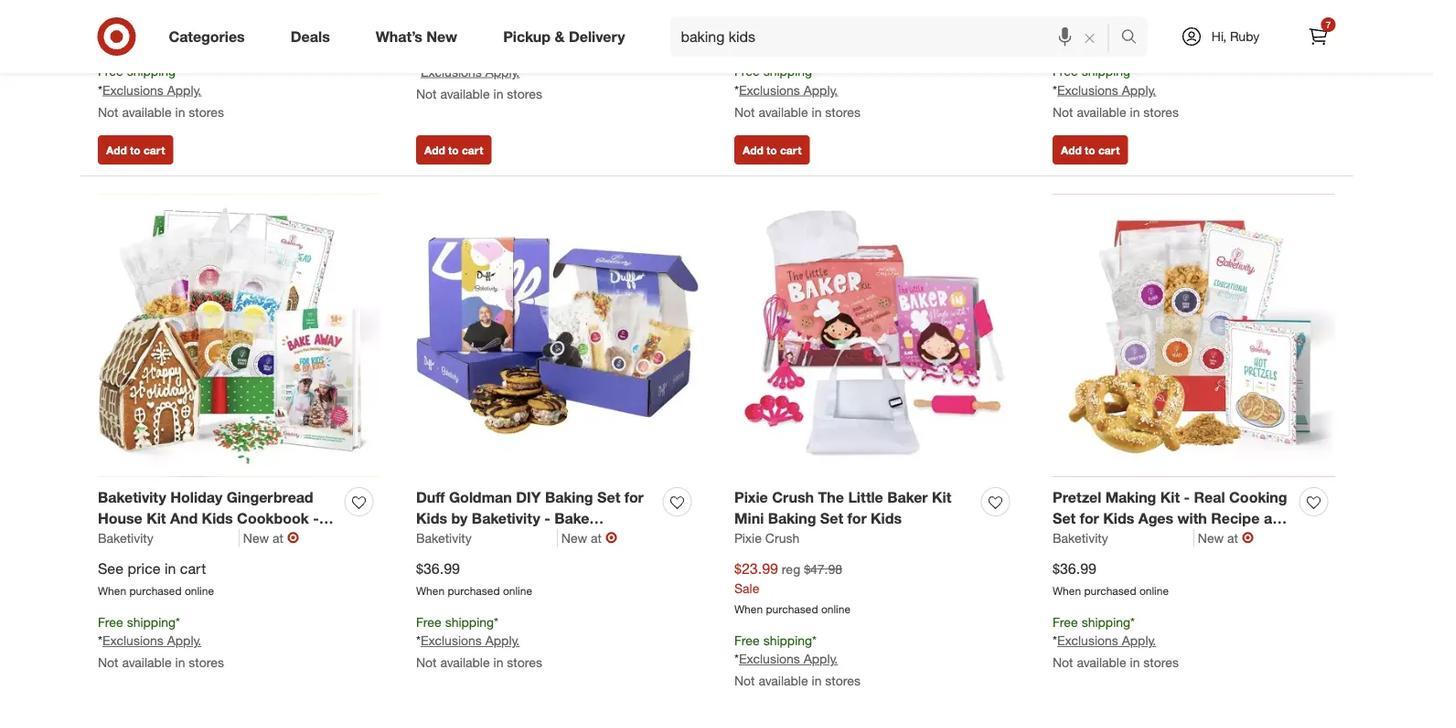 Task type: locate. For each thing, give the bounding box(es) containing it.
at for second baketivity "link" from right
[[591, 530, 602, 546]]

see
[[735, 9, 760, 26], [1053, 9, 1079, 26], [98, 560, 124, 578]]

baketivity for third baketivity "link" from the right
[[98, 530, 154, 546]]

3 baketivity link from the left
[[1053, 529, 1195, 548]]

shipping
[[445, 44, 494, 60], [127, 63, 176, 79], [764, 63, 812, 79], [1082, 63, 1131, 79], [127, 614, 176, 630], [445, 614, 494, 630], [1082, 614, 1131, 630], [764, 632, 812, 648]]

kit
[[932, 489, 952, 507]]

1 horizontal spatial price
[[764, 9, 797, 26]]

free shipping * * exclusions apply. not available in stores
[[98, 63, 224, 120], [735, 63, 861, 120], [1053, 63, 1179, 120], [98, 614, 224, 671], [416, 614, 542, 671], [1053, 614, 1179, 671], [735, 632, 861, 689]]

see price in cart when purchased online for first 'add to cart' button from the right
[[1053, 9, 1169, 46]]

pixie inside the "pixie crush the little baker kit mini baking set for kids"
[[735, 489, 768, 507]]

1 ¬ from the left
[[287, 529, 299, 547]]

price
[[764, 9, 797, 26], [1083, 9, 1116, 26], [128, 560, 161, 578]]

1 to from the left
[[130, 143, 141, 157]]

1 horizontal spatial baketivity link
[[416, 529, 558, 548]]

crush up the baking
[[772, 489, 814, 507]]

2 new at ¬ from the left
[[562, 529, 617, 547]]

crush inside the "pixie crush the little baker kit mini baking set for kids"
[[772, 489, 814, 507]]

1 vertical spatial pixie
[[735, 530, 762, 546]]

apply.
[[485, 63, 520, 79], [167, 82, 201, 98], [804, 82, 838, 98], [1122, 82, 1157, 98], [167, 633, 201, 649], [485, 633, 520, 649], [1122, 633, 1157, 649], [804, 651, 838, 667]]

crush down the baking
[[765, 530, 800, 546]]

add to cart for fourth 'add to cart' button from the right
[[106, 143, 165, 157]]

free
[[416, 44, 442, 60], [98, 63, 123, 79], [735, 63, 760, 79], [1053, 63, 1078, 79], [98, 614, 123, 630], [416, 614, 442, 630], [1053, 614, 1078, 630], [735, 632, 760, 648]]

3 baketivity from the left
[[1053, 530, 1109, 546]]

1 horizontal spatial ¬
[[606, 529, 617, 547]]

in inside the free shipping * exclusions apply. not available in stores
[[494, 85, 504, 101]]

baketivity link
[[98, 529, 240, 548], [416, 529, 558, 548], [1053, 529, 1195, 548]]

1 vertical spatial crush
[[765, 530, 800, 546]]

when inside "$23.99 reg $47.98 sale when purchased online"
[[735, 602, 763, 616]]

2 at from the left
[[591, 530, 602, 546]]

pixie for pixie crush the little baker kit mini baking set for kids
[[735, 489, 768, 507]]

0 horizontal spatial price
[[128, 560, 161, 578]]

pixie crush the little baker kit mini baking set for kids image
[[735, 194, 1017, 477], [735, 194, 1017, 477]]

2 horizontal spatial baketivity
[[1053, 530, 1109, 546]]

at
[[273, 530, 284, 546], [591, 530, 602, 546], [1228, 530, 1239, 546]]

new at ¬
[[243, 529, 299, 547], [562, 529, 617, 547], [1198, 529, 1254, 547]]

available
[[440, 85, 490, 101], [122, 104, 172, 120], [759, 104, 808, 120], [1077, 104, 1127, 120], [122, 655, 172, 671], [440, 655, 490, 671], [1077, 655, 1127, 671], [759, 673, 808, 689]]

baketivity holiday gingerbread house kit and kids cookbook - bake and build edible gingerbread house - kids baking set with premeasured ingredients image
[[98, 194, 381, 477], [98, 194, 381, 477]]

2 to from the left
[[448, 143, 459, 157]]

2 $36.99 from the left
[[1053, 560, 1097, 578]]

¬ for second baketivity "link" from right
[[606, 529, 617, 547]]

new at ¬ for second baketivity "link" from right
[[562, 529, 617, 547]]

pixie down "mini"
[[735, 530, 762, 546]]

$36.99 when purchased online
[[416, 560, 532, 598], [1053, 560, 1169, 598]]

2 $36.99 when purchased online from the left
[[1053, 560, 1169, 598]]

$36.99
[[416, 560, 460, 578], [1053, 560, 1097, 578]]

search button
[[1113, 16, 1157, 60]]

2 add from the left
[[424, 143, 445, 157]]

2 ¬ from the left
[[606, 529, 617, 547]]

see price in cart when purchased online
[[735, 9, 851, 46], [1053, 9, 1169, 46], [98, 560, 214, 598]]

exclusions apply. link
[[421, 63, 520, 79], [102, 82, 201, 98], [739, 82, 838, 98], [1057, 82, 1157, 98], [102, 633, 201, 649], [421, 633, 520, 649], [1057, 633, 1157, 649], [739, 651, 838, 667]]

online inside "$23.99 reg $47.98 sale when purchased online"
[[821, 602, 851, 616]]

$61.99 when purchased online
[[98, 9, 214, 46]]

0 horizontal spatial baketivity link
[[98, 529, 240, 548]]

exclusions
[[421, 63, 482, 79], [102, 82, 164, 98], [739, 82, 800, 98], [1057, 82, 1119, 98], [102, 633, 164, 649], [421, 633, 482, 649], [1057, 633, 1119, 649], [739, 651, 800, 667]]

see price in cart when purchased online for 2nd 'add to cart' button from the right
[[735, 9, 851, 46]]

3 at from the left
[[1228, 530, 1239, 546]]

price for first 'add to cart' button from the right
[[1083, 9, 1116, 26]]

baketivity
[[98, 530, 154, 546], [416, 530, 472, 546], [1053, 530, 1109, 546]]

categories link
[[153, 16, 268, 57]]

add to cart button
[[98, 135, 173, 165], [416, 135, 492, 165], [735, 135, 810, 165], [1053, 135, 1128, 165]]

1 horizontal spatial see price in cart when purchased online
[[735, 9, 851, 46]]

purchased inside $61.99 when purchased online
[[129, 33, 182, 46]]

0 horizontal spatial new at ¬
[[243, 529, 299, 547]]

1 horizontal spatial baketivity
[[416, 530, 472, 546]]

search
[[1113, 29, 1157, 47]]

add for 2nd 'add to cart' button from the right
[[743, 143, 764, 157]]

available inside the free shipping * exclusions apply. not available in stores
[[440, 85, 490, 101]]

3 ¬ from the left
[[1242, 529, 1254, 547]]

2 horizontal spatial see price in cart when purchased online
[[1053, 9, 1169, 46]]

purchased
[[129, 33, 182, 46], [766, 33, 818, 46], [1084, 33, 1137, 46], [129, 584, 182, 598], [448, 584, 500, 598], [1084, 584, 1137, 598], [766, 602, 818, 616]]

*
[[176, 63, 180, 79], [812, 63, 817, 79], [1131, 63, 1135, 79], [416, 63, 421, 79], [98, 82, 102, 98], [735, 82, 739, 98], [1053, 82, 1057, 98], [176, 614, 180, 630], [494, 614, 499, 630], [1131, 614, 1135, 630], [812, 632, 817, 648], [98, 633, 102, 649], [416, 633, 421, 649], [1053, 633, 1057, 649], [735, 651, 739, 667]]

1 $36.99 from the left
[[416, 560, 460, 578]]

4 add from the left
[[1061, 143, 1082, 157]]

1 new at ¬ from the left
[[243, 529, 299, 547]]

add to cart for first 'add to cart' button from the right
[[1061, 143, 1120, 157]]

3 new at ¬ from the left
[[1198, 529, 1254, 547]]

to for 3rd 'add to cart' button from right
[[448, 143, 459, 157]]

1 pixie from the top
[[735, 489, 768, 507]]

2 horizontal spatial ¬
[[1242, 529, 1254, 547]]

to for first 'add to cart' button from the right
[[1085, 143, 1096, 157]]

to
[[130, 143, 141, 157], [448, 143, 459, 157], [767, 143, 777, 157], [1085, 143, 1096, 157]]

0 horizontal spatial ¬
[[287, 529, 299, 547]]

1 add from the left
[[106, 143, 127, 157]]

¬ for 3rd baketivity "link" from left
[[1242, 529, 1254, 547]]

1 at from the left
[[273, 530, 284, 546]]

4 to from the left
[[1085, 143, 1096, 157]]

exclusions inside the free shipping * exclusions apply. not available in stores
[[421, 63, 482, 79]]

1 add to cart button from the left
[[98, 135, 173, 165]]

online
[[185, 33, 214, 46], [821, 33, 851, 46], [1140, 33, 1169, 46], [185, 584, 214, 598], [503, 584, 532, 598], [1140, 584, 1169, 598], [821, 602, 851, 616]]

add to cart for 3rd 'add to cart' button from right
[[424, 143, 483, 157]]

apply. inside the free shipping * exclusions apply. not available in stores
[[485, 63, 520, 79]]

stores
[[507, 85, 542, 101], [189, 104, 224, 120], [825, 104, 861, 120], [1144, 104, 1179, 120], [189, 655, 224, 671], [507, 655, 542, 671], [1144, 655, 1179, 671], [825, 673, 861, 689]]

add
[[106, 143, 127, 157], [424, 143, 445, 157], [743, 143, 764, 157], [1061, 143, 1082, 157]]

crush
[[772, 489, 814, 507], [765, 530, 800, 546]]

0 horizontal spatial at
[[273, 530, 284, 546]]

new at ¬ for third baketivity "link" from the right
[[243, 529, 299, 547]]

add to cart
[[106, 143, 165, 157], [424, 143, 483, 157], [743, 143, 802, 157], [1061, 143, 1120, 157]]

3 add from the left
[[743, 143, 764, 157]]

new
[[427, 28, 458, 45], [243, 530, 269, 546], [562, 530, 587, 546], [1198, 530, 1224, 546]]

duff goldman diy baking set for kids by baketivity - bake delicious s'mores sandwich cookies with premeasured ingredients best family fun activity image
[[416, 194, 699, 477], [416, 194, 699, 477]]

what's new link
[[360, 16, 480, 57]]

pixie
[[735, 489, 768, 507], [735, 530, 762, 546]]

when
[[98, 33, 126, 46], [735, 33, 763, 46], [1053, 33, 1081, 46], [98, 584, 126, 598], [416, 584, 445, 598], [1053, 584, 1081, 598], [735, 602, 763, 616]]

0 vertical spatial pixie
[[735, 489, 768, 507]]

when inside $61.99 when purchased online
[[98, 33, 126, 46]]

reg
[[782, 561, 801, 577]]

cart
[[817, 9, 843, 26], [1135, 9, 1161, 26], [144, 143, 165, 157], [462, 143, 483, 157], [780, 143, 802, 157], [1099, 143, 1120, 157], [180, 560, 206, 578]]

1 horizontal spatial at
[[591, 530, 602, 546]]

1 horizontal spatial new at ¬
[[562, 529, 617, 547]]

1 baketivity from the left
[[98, 530, 154, 546]]

2 baketivity from the left
[[416, 530, 472, 546]]

kids
[[871, 510, 902, 528]]

&
[[555, 28, 565, 45]]

$36.99 for second baketivity "link" from right
[[416, 560, 460, 578]]

pixie up "mini"
[[735, 489, 768, 507]]

3 to from the left
[[767, 143, 777, 157]]

price for 2nd 'add to cart' button from the right
[[764, 9, 797, 26]]

sale
[[735, 580, 760, 596]]

7
[[1326, 19, 1331, 30]]

2 horizontal spatial at
[[1228, 530, 1239, 546]]

ruby
[[1230, 28, 1260, 44]]

pickup & delivery link
[[488, 16, 648, 57]]

2 horizontal spatial new at ¬
[[1198, 529, 1254, 547]]

baketivity for second baketivity "link" from right
[[416, 530, 472, 546]]

what's
[[376, 28, 423, 45]]

2 horizontal spatial price
[[1083, 9, 1116, 26]]

2 add to cart from the left
[[424, 143, 483, 157]]

2 horizontal spatial baketivity link
[[1053, 529, 1195, 548]]

pixie crush the little baker kit mini baking set for kids
[[735, 489, 952, 528]]

set
[[820, 510, 843, 528]]

0 horizontal spatial $36.99 when purchased online
[[416, 560, 532, 598]]

4 add to cart from the left
[[1061, 143, 1120, 157]]

1 horizontal spatial $36.99 when purchased online
[[1053, 560, 1169, 598]]

not
[[416, 85, 437, 101], [98, 104, 118, 120], [735, 104, 755, 120], [1053, 104, 1074, 120], [98, 655, 118, 671], [416, 655, 437, 671], [1053, 655, 1074, 671], [735, 673, 755, 689]]

1 add to cart from the left
[[106, 143, 165, 157]]

pixie crush link
[[735, 529, 800, 548]]

in
[[801, 9, 813, 26], [1120, 9, 1131, 26], [494, 85, 504, 101], [175, 104, 185, 120], [812, 104, 822, 120], [1130, 104, 1140, 120], [165, 560, 176, 578], [175, 655, 185, 671], [494, 655, 504, 671], [1130, 655, 1140, 671], [812, 673, 822, 689]]

pixie crush the little baker kit mini baking set for kids link
[[735, 487, 974, 529]]

2 pixie from the top
[[735, 530, 762, 546]]

0 vertical spatial crush
[[772, 489, 814, 507]]

0 horizontal spatial $36.99
[[416, 560, 460, 578]]

mini
[[735, 510, 764, 528]]

what's new
[[376, 28, 458, 45]]

hi,
[[1212, 28, 1227, 44]]

1 horizontal spatial $36.99
[[1053, 560, 1097, 578]]

2 baketivity link from the left
[[416, 529, 558, 548]]

$61.99
[[98, 9, 142, 26]]

pretzel making kit - real cooking set for kids ages with recipe and ingredients - kids baking set for girls & boys - great gift for family bonding image
[[1053, 194, 1336, 477], [1053, 194, 1336, 477]]

add for fourth 'add to cart' button from the right
[[106, 143, 127, 157]]

online inside $61.99 when purchased online
[[185, 33, 214, 46]]

little
[[848, 489, 883, 507]]

3 add to cart from the left
[[743, 143, 802, 157]]

0 horizontal spatial baketivity
[[98, 530, 154, 546]]

¬
[[287, 529, 299, 547], [606, 529, 617, 547], [1242, 529, 1254, 547]]

$23.99 reg $47.98 sale when purchased online
[[735, 560, 851, 616]]



Task type: describe. For each thing, give the bounding box(es) containing it.
baker
[[888, 489, 928, 507]]

$36.99 for 3rd baketivity "link" from left
[[1053, 560, 1097, 578]]

free inside the free shipping * exclusions apply. not available in stores
[[416, 44, 442, 60]]

new for second baketivity "link" from right
[[562, 530, 587, 546]]

new for third baketivity "link" from the right
[[243, 530, 269, 546]]

pixie crush
[[735, 530, 800, 546]]

crush for pixie crush
[[765, 530, 800, 546]]

new inside 'link'
[[427, 28, 458, 45]]

$47.98
[[804, 561, 843, 577]]

add to cart for 2nd 'add to cart' button from the right
[[743, 143, 802, 157]]

4 add to cart button from the left
[[1053, 135, 1128, 165]]

1 $36.99 when purchased online from the left
[[416, 560, 532, 598]]

7 link
[[1299, 16, 1339, 57]]

What can we help you find? suggestions appear below search field
[[670, 16, 1126, 57]]

pickup
[[503, 28, 551, 45]]

at for 3rd baketivity "link" from left
[[1228, 530, 1239, 546]]

purchased inside "$23.99 reg $47.98 sale when purchased online"
[[766, 602, 818, 616]]

new for 3rd baketivity "link" from left
[[1198, 530, 1224, 546]]

$23.99
[[735, 560, 778, 578]]

* inside the free shipping * exclusions apply. not available in stores
[[416, 63, 421, 79]]

deals link
[[275, 16, 353, 57]]

shipping inside the free shipping * exclusions apply. not available in stores
[[445, 44, 494, 60]]

crush for pixie crush the little baker kit mini baking set for kids
[[772, 489, 814, 507]]

pickup & delivery
[[503, 28, 625, 45]]

2 add to cart button from the left
[[416, 135, 492, 165]]

not inside the free shipping * exclusions apply. not available in stores
[[416, 85, 437, 101]]

3 add to cart button from the left
[[735, 135, 810, 165]]

¬ for third baketivity "link" from the right
[[287, 529, 299, 547]]

baketivity for 3rd baketivity "link" from left
[[1053, 530, 1109, 546]]

stores inside the free shipping * exclusions apply. not available in stores
[[507, 85, 542, 101]]

at for third baketivity "link" from the right
[[273, 530, 284, 546]]

for
[[848, 510, 867, 528]]

0 horizontal spatial see price in cart when purchased online
[[98, 560, 214, 598]]

delivery
[[569, 28, 625, 45]]

add for first 'add to cart' button from the right
[[1061, 143, 1082, 157]]

hi, ruby
[[1212, 28, 1260, 44]]

to for 2nd 'add to cart' button from the right
[[767, 143, 777, 157]]

the
[[818, 489, 844, 507]]

deals
[[291, 28, 330, 45]]

free shipping * exclusions apply. not available in stores
[[416, 44, 542, 101]]

pixie for pixie crush
[[735, 530, 762, 546]]

baking
[[768, 510, 816, 528]]

1 baketivity link from the left
[[98, 529, 240, 548]]

1 horizontal spatial see
[[735, 9, 760, 26]]

to for fourth 'add to cart' button from the right
[[130, 143, 141, 157]]

new at ¬ for 3rd baketivity "link" from left
[[1198, 529, 1254, 547]]

0 horizontal spatial see
[[98, 560, 124, 578]]

categories
[[169, 28, 245, 45]]

2 horizontal spatial see
[[1053, 9, 1079, 26]]

add for 3rd 'add to cart' button from right
[[424, 143, 445, 157]]



Task type: vqa. For each thing, say whether or not it's contained in the screenshot.
the - corresponding to Shop all Merch Traffic Women's Nirvana Short Sleeve Oversized Graphic T-Shirt Dress - White 1X/2X
no



